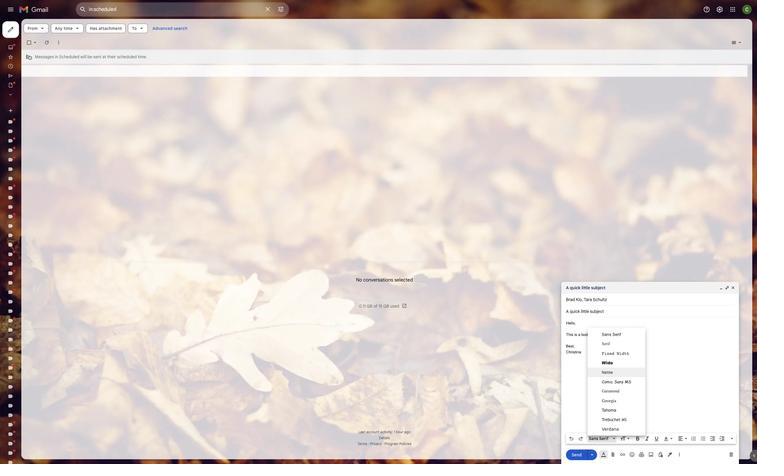 Task type: vqa. For each thing, say whether or not it's contained in the screenshot.
Search in mail search field
no



Task type: locate. For each thing, give the bounding box(es) containing it.
send button
[[566, 450, 588, 461]]

a quick little subject dialog
[[562, 282, 739, 465]]

sans
[[602, 333, 612, 338], [615, 380, 624, 385], [589, 437, 599, 442]]

advanced search
[[153, 26, 188, 31]]

ms
[[625, 380, 632, 385], [622, 418, 627, 423]]

None checkbox
[[26, 40, 32, 46]]

2 horizontal spatial sans
[[615, 380, 624, 385]]

advanced search options image
[[275, 3, 287, 15]]

little
[[582, 286, 590, 291]]

advanced
[[153, 26, 173, 31]]

indent more ‪(⌘])‬ image
[[719, 436, 725, 442]]

redo ‪(⌘y)‬ image
[[578, 436, 584, 442]]

1 vertical spatial sans
[[615, 380, 624, 385]]

0 vertical spatial serif
[[613, 333, 621, 338]]

2 · from the left
[[383, 442, 384, 447]]

program
[[385, 442, 399, 447]]

brad klo , tara schultz
[[566, 298, 607, 303]]

trebuchet ms
[[602, 418, 627, 423]]

terms
[[358, 442, 367, 447]]

0.11 gb of 15 gb used
[[359, 304, 399, 309]]

policies
[[399, 442, 412, 447]]

· down details link
[[383, 442, 384, 447]]

has attachment button
[[86, 24, 126, 33]]

ms right trebuchet on the right bottom of page
[[622, 418, 627, 423]]

tahoma
[[602, 408, 617, 413]]

None search field
[[76, 2, 289, 17]]

be
[[87, 54, 92, 60]]

navigation
[[0, 19, 71, 465]]

gb left of
[[367, 304, 373, 309]]

sans right redo ‪(⌘y)‬ icon
[[589, 437, 599, 442]]

no
[[356, 278, 362, 284]]

this is a body paragraph.
[[566, 333, 610, 338]]

gb
[[367, 304, 373, 309], [383, 304, 389, 309]]

fixed width
[[602, 352, 630, 356]]

search mail image
[[78, 4, 88, 15]]

2 vertical spatial sans
[[589, 437, 599, 442]]

insert files using drive image
[[639, 452, 645, 458]]

menu
[[588, 329, 646, 436]]

sans up the fixed on the bottom right
[[602, 333, 612, 338]]

brad
[[566, 298, 575, 303]]

pop out image
[[725, 286, 730, 291]]

clear search image
[[262, 3, 274, 15]]

used
[[390, 304, 399, 309]]

indent less ‪(⌘[)‬ image
[[710, 436, 716, 442]]

their
[[107, 54, 116, 60]]

follow link to manage storage image
[[402, 304, 408, 310]]

from
[[28, 26, 38, 31]]

serif up the fixed on the bottom right
[[602, 342, 610, 347]]

sans serif inside option
[[589, 437, 609, 442]]

1 horizontal spatial ·
[[383, 442, 384, 447]]

0 horizontal spatial ·
[[368, 442, 369, 447]]

fixed
[[602, 352, 615, 356]]

sent
[[93, 54, 101, 60]]

program policies link
[[385, 442, 412, 447]]

comic sans ms
[[602, 380, 632, 385]]

ms right the comic on the right bottom of page
[[625, 380, 632, 385]]

toggle confidential mode image
[[658, 452, 664, 458]]

2 vertical spatial serif
[[599, 437, 609, 442]]

sans serif inside menu
[[602, 333, 621, 338]]

Message Body text field
[[566, 321, 735, 432]]

to button
[[128, 24, 148, 33]]

serif
[[613, 333, 621, 338], [602, 342, 610, 347], [599, 437, 609, 442]]

scheduled
[[59, 54, 79, 60]]

minimize image
[[719, 286, 724, 291]]

1 vertical spatial sans serif
[[589, 437, 609, 442]]

close image
[[731, 286, 736, 291]]

gb right 15
[[383, 304, 389, 309]]

best,
[[566, 345, 575, 349]]

1 horizontal spatial gb
[[383, 304, 389, 309]]

0 horizontal spatial sans
[[589, 437, 599, 442]]

toggle split pane mode image
[[731, 40, 737, 46]]

any time button
[[51, 24, 84, 33]]

has attachment
[[90, 26, 122, 31]]

privacy link
[[370, 442, 382, 447]]

·
[[368, 442, 369, 447], [383, 442, 384, 447]]

menu containing wide
[[588, 329, 646, 436]]

0 horizontal spatial gb
[[367, 304, 373, 309]]

will
[[80, 54, 86, 60]]

messages in scheduled will be sent at their scheduled time.
[[35, 54, 147, 60]]

1 horizontal spatial sans
[[602, 333, 612, 338]]

scheduled
[[117, 54, 137, 60]]

advanced search button
[[150, 23, 190, 34]]

serif down verdana
[[599, 437, 609, 442]]

activity:
[[380, 431, 393, 435]]

0 vertical spatial sans
[[602, 333, 612, 338]]

· right terms link
[[368, 442, 369, 447]]

more image
[[56, 40, 62, 46]]

any time
[[55, 26, 73, 31]]

insert emoji ‪(⌘⇧2)‬ image
[[629, 452, 635, 458]]

sans right the comic on the right bottom of page
[[615, 380, 624, 385]]

1 · from the left
[[368, 442, 369, 447]]

sans serif
[[602, 333, 621, 338], [589, 437, 609, 442]]

insert signature image
[[667, 452, 673, 458]]

last
[[359, 431, 366, 435]]

sans serif down verdana
[[589, 437, 609, 442]]

sans serif up the fixed on the bottom right
[[602, 333, 621, 338]]

serif right paragraph.
[[613, 333, 621, 338]]

any
[[55, 26, 63, 31]]

0 vertical spatial sans serif
[[602, 333, 621, 338]]

numbered list ‪(⌘⇧7)‬ image
[[691, 436, 697, 442]]

conversations
[[363, 278, 393, 284]]

privacy
[[370, 442, 382, 447]]

time.
[[138, 54, 147, 60]]

1
[[394, 431, 395, 435]]

formatting options toolbar
[[566, 434, 736, 445]]

in
[[55, 54, 58, 60]]

insert link ‪(⌘k)‬ image
[[620, 452, 626, 458]]

hour
[[396, 431, 404, 435]]



Task type: describe. For each thing, give the bounding box(es) containing it.
christina
[[566, 350, 581, 355]]

details link
[[379, 436, 390, 441]]

of
[[374, 304, 378, 309]]

schultz
[[593, 298, 607, 303]]

account
[[366, 431, 380, 435]]

more formatting options image
[[729, 436, 735, 442]]

is
[[575, 333, 577, 338]]

narrow
[[602, 371, 613, 375]]

last account activity: 1 hour ago details terms · privacy · program policies
[[358, 431, 412, 447]]

insert photo image
[[648, 452, 654, 458]]

terms link
[[358, 442, 367, 447]]

1 vertical spatial ms
[[622, 418, 627, 423]]

Subject field
[[566, 309, 735, 315]]

paragraph.
[[591, 333, 610, 338]]

settings image
[[717, 6, 724, 13]]

time
[[64, 26, 73, 31]]

undo ‪(⌘z)‬ image
[[569, 436, 575, 442]]

selected
[[395, 278, 413, 284]]

verdana
[[602, 427, 619, 432]]

this
[[566, 333, 574, 338]]

sans inside option
[[589, 437, 599, 442]]

wide
[[602, 361, 613, 366]]

body
[[582, 333, 590, 338]]

subject
[[591, 286, 606, 291]]

a quick little subject
[[566, 286, 606, 291]]

quick
[[570, 286, 581, 291]]

a
[[566, 286, 569, 291]]

refresh image
[[44, 40, 50, 46]]

garamond
[[602, 390, 620, 394]]

no conversations selected
[[356, 278, 413, 284]]

2 gb from the left
[[383, 304, 389, 309]]

georgia
[[602, 399, 617, 404]]

bulleted list ‪(⌘⇧8)‬ image
[[701, 436, 706, 442]]

1 vertical spatial serif
[[602, 342, 610, 347]]

gmail image
[[19, 4, 51, 15]]

width
[[617, 352, 630, 356]]

to
[[132, 26, 137, 31]]

from button
[[24, 24, 49, 33]]

italic ‪(⌘i)‬ image
[[645, 436, 650, 442]]

sans serif option
[[588, 436, 612, 442]]

none checkbox inside no conversations selected main content
[[26, 40, 32, 46]]

at
[[102, 54, 106, 60]]

attach files image
[[610, 452, 616, 458]]

ago
[[405, 431, 411, 435]]

comic
[[602, 380, 613, 385]]

messages
[[35, 54, 54, 60]]

15
[[379, 304, 383, 309]]

support image
[[703, 6, 711, 13]]

main menu image
[[7, 6, 14, 13]]

more options image
[[678, 452, 682, 458]]

underline ‪(⌘u)‬ image
[[654, 437, 660, 443]]

Search mail text field
[[89, 7, 261, 12]]

details
[[379, 436, 390, 441]]

no conversations selected main content
[[21, 19, 753, 460]]

tara
[[584, 298, 592, 303]]

a
[[578, 333, 581, 338]]

serif inside sans serif option
[[599, 437, 609, 442]]

attachment
[[99, 26, 122, 31]]

1 gb from the left
[[367, 304, 373, 309]]

hello,
[[566, 322, 576, 326]]

,
[[582, 298, 583, 303]]

discard draft ‪(⌘⇧d)‬ image
[[729, 452, 735, 458]]

has
[[90, 26, 97, 31]]

klo
[[576, 298, 582, 303]]

send
[[572, 453, 582, 458]]

search
[[174, 26, 188, 31]]

more send options image
[[589, 453, 595, 459]]

bold ‪(⌘b)‬ image
[[635, 436, 641, 442]]

best, christina
[[566, 345, 581, 355]]

0 vertical spatial ms
[[625, 380, 632, 385]]

0.11
[[359, 304, 366, 309]]

trebuchet
[[602, 418, 621, 423]]



